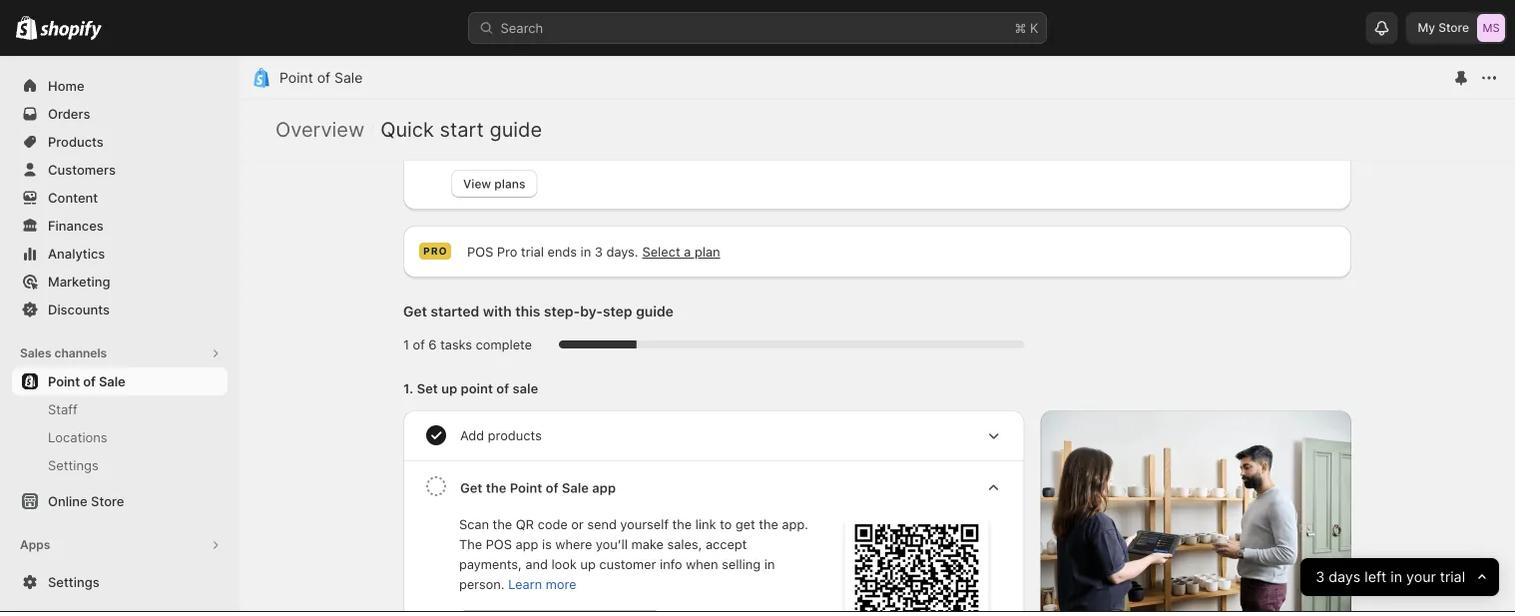 Task type: describe. For each thing, give the bounding box(es) containing it.
marketing
[[48, 274, 110, 289]]

add apps button
[[12, 559, 228, 587]]

shopify image
[[16, 16, 37, 40]]

sales channels
[[20, 346, 107, 361]]

⌘
[[1015, 20, 1027, 35]]

overview button
[[276, 117, 365, 142]]

trial
[[1441, 569, 1466, 586]]

sales channels button
[[12, 340, 228, 367]]

guide
[[490, 117, 542, 142]]

shopify image
[[40, 20, 102, 40]]

icon for point of sale image
[[252, 68, 272, 88]]

locations link
[[12, 423, 228, 451]]

0 horizontal spatial point
[[48, 373, 80, 389]]

overview
[[276, 117, 365, 142]]

products
[[48, 134, 104, 149]]

online store
[[48, 493, 124, 509]]

home link
[[12, 72, 228, 100]]

left
[[1365, 569, 1387, 586]]

apps
[[77, 565, 107, 581]]

0 horizontal spatial point of sale link
[[12, 367, 228, 395]]

online store button
[[0, 487, 240, 515]]

analytics
[[48, 246, 105, 261]]

0 vertical spatial point of sale link
[[280, 69, 363, 86]]

1 horizontal spatial sale
[[335, 69, 363, 86]]

search
[[501, 20, 544, 35]]

3 days left in your trial button
[[1301, 558, 1500, 596]]

staff link
[[12, 395, 228, 423]]

3 days left in your trial
[[1316, 569, 1466, 586]]

content
[[48, 190, 98, 205]]

3
[[1316, 569, 1325, 586]]

2 settings from the top
[[48, 574, 100, 590]]

sales
[[20, 346, 51, 361]]

customers link
[[12, 156, 228, 184]]

finances
[[48, 218, 104, 233]]

discounts
[[48, 302, 110, 317]]

1 horizontal spatial point of sale
[[280, 69, 363, 86]]

store for online store
[[91, 493, 124, 509]]

in
[[1391, 569, 1403, 586]]

locations
[[48, 429, 107, 445]]



Task type: vqa. For each thing, say whether or not it's contained in the screenshot.
instantly
no



Task type: locate. For each thing, give the bounding box(es) containing it.
store
[[1439, 20, 1470, 35], [91, 493, 124, 509]]

settings down apps
[[48, 574, 100, 590]]

orders
[[48, 106, 90, 121]]

0 horizontal spatial point of sale
[[48, 373, 125, 389]]

1 vertical spatial settings link
[[12, 568, 228, 596]]

0 vertical spatial point
[[280, 69, 313, 86]]

quick
[[381, 117, 434, 142]]

store right my
[[1439, 20, 1470, 35]]

customers
[[48, 162, 116, 177]]

staff
[[48, 401, 78, 417]]

0 vertical spatial point of sale
[[280, 69, 363, 86]]

0 vertical spatial of
[[317, 69, 331, 86]]

0 horizontal spatial sale
[[99, 373, 125, 389]]

start
[[440, 117, 484, 142]]

marketing link
[[12, 268, 228, 296]]

settings link down apps button on the bottom of page
[[12, 568, 228, 596]]

add
[[48, 565, 73, 581]]

⌘ k
[[1015, 20, 1039, 35]]

my
[[1419, 20, 1436, 35]]

products link
[[12, 128, 228, 156]]

my store
[[1419, 20, 1470, 35]]

point of sale link
[[280, 69, 363, 86], [12, 367, 228, 395]]

store for my store
[[1439, 20, 1470, 35]]

store inside button
[[91, 493, 124, 509]]

1 vertical spatial of
[[83, 373, 96, 389]]

0 horizontal spatial of
[[83, 373, 96, 389]]

point of sale inside "link"
[[48, 373, 125, 389]]

add apps
[[48, 565, 107, 581]]

0 vertical spatial settings link
[[12, 451, 228, 479]]

settings link up the online store button
[[12, 451, 228, 479]]

your
[[1407, 569, 1437, 586]]

0 horizontal spatial store
[[91, 493, 124, 509]]

2 settings link from the top
[[12, 568, 228, 596]]

point of sale link down channels
[[12, 367, 228, 395]]

1 vertical spatial point of sale link
[[12, 367, 228, 395]]

point
[[280, 69, 313, 86], [48, 373, 80, 389]]

my store image
[[1478, 14, 1506, 42]]

0 vertical spatial settings
[[48, 457, 99, 473]]

analytics link
[[12, 240, 228, 268]]

1 vertical spatial point of sale
[[48, 373, 125, 389]]

home
[[48, 78, 84, 93]]

of down channels
[[83, 373, 96, 389]]

apps button
[[12, 531, 228, 559]]

settings link
[[12, 451, 228, 479], [12, 568, 228, 596]]

1 horizontal spatial point of sale link
[[280, 69, 363, 86]]

of up the overview
[[317, 69, 331, 86]]

online
[[48, 493, 88, 509]]

point of sale
[[280, 69, 363, 86], [48, 373, 125, 389]]

1 horizontal spatial point
[[280, 69, 313, 86]]

1 settings link from the top
[[12, 451, 228, 479]]

sale up the overview
[[335, 69, 363, 86]]

point down sales channels
[[48, 373, 80, 389]]

orders link
[[12, 100, 228, 128]]

point of sale up the overview
[[280, 69, 363, 86]]

content link
[[12, 184, 228, 212]]

apps
[[20, 538, 50, 552]]

0 vertical spatial sale
[[335, 69, 363, 86]]

settings down locations
[[48, 457, 99, 473]]

1 settings from the top
[[48, 457, 99, 473]]

channels
[[54, 346, 107, 361]]

point right icon for point of sale
[[280, 69, 313, 86]]

k
[[1031, 20, 1039, 35]]

online store link
[[12, 487, 228, 515]]

1 horizontal spatial store
[[1439, 20, 1470, 35]]

quick start guide
[[381, 117, 542, 142]]

1 vertical spatial point
[[48, 373, 80, 389]]

sale inside "link"
[[99, 373, 125, 389]]

of
[[317, 69, 331, 86], [83, 373, 96, 389]]

sale
[[335, 69, 363, 86], [99, 373, 125, 389]]

1 horizontal spatial of
[[317, 69, 331, 86]]

settings
[[48, 457, 99, 473], [48, 574, 100, 590]]

point of sale down channels
[[48, 373, 125, 389]]

1 vertical spatial sale
[[99, 373, 125, 389]]

discounts link
[[12, 296, 228, 324]]

days
[[1329, 569, 1361, 586]]

point of sale link up the overview
[[280, 69, 363, 86]]

sale down sales channels button
[[99, 373, 125, 389]]

1 vertical spatial settings
[[48, 574, 100, 590]]

1 vertical spatial store
[[91, 493, 124, 509]]

finances link
[[12, 212, 228, 240]]

0 vertical spatial store
[[1439, 20, 1470, 35]]

store right online
[[91, 493, 124, 509]]



